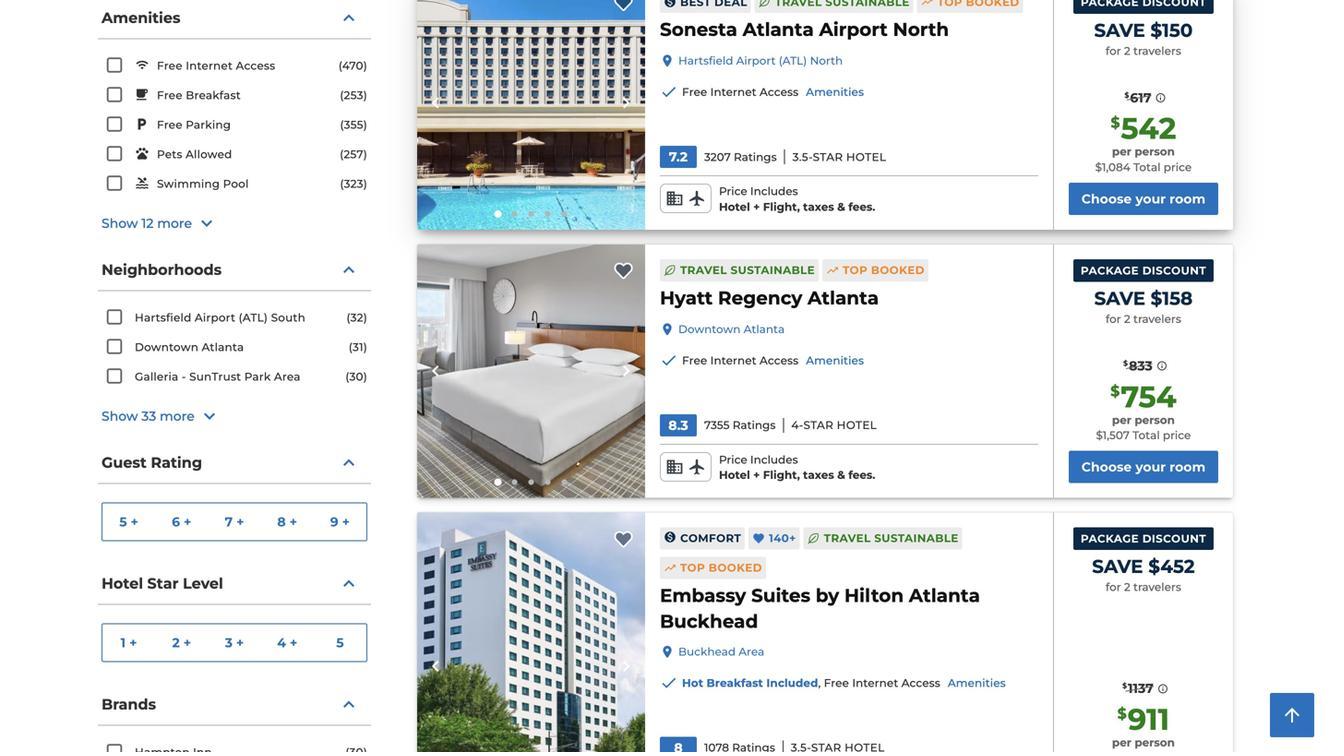 Task type: locate. For each thing, give the bounding box(es) containing it.
embassy suites by hilton atlanta buckhead element
[[660, 583, 1039, 634]]

3.5-star hotel
[[793, 150, 887, 164]]

ratings right 3207
[[734, 150, 777, 164]]

+ inside button
[[184, 635, 191, 651]]

fees.
[[849, 200, 876, 214], [849, 469, 876, 482]]

go to image #4 image for 754
[[545, 480, 551, 485]]

downtown down hyatt
[[679, 323, 741, 336]]

1 vertical spatial choose
[[1082, 459, 1133, 475]]

2 person from the top
[[1135, 414, 1176, 427]]

0 horizontal spatial area
[[274, 370, 301, 384]]

-
[[182, 370, 186, 384]]

2 per from the top
[[1113, 414, 1132, 427]]

& down 3.5-star hotel
[[838, 200, 846, 214]]

your for 542
[[1136, 191, 1167, 207]]

2 taxes from the top
[[804, 469, 835, 482]]

includes for 754
[[751, 453, 799, 467]]

1 go to image #2 image from the top
[[512, 211, 518, 217]]

save left $150
[[1095, 19, 1146, 42]]

free down hyatt
[[682, 354, 708, 367]]

package discount up save $452
[[1081, 532, 1207, 546]]

for 2 travelers down save $150
[[1106, 44, 1182, 58]]

1 vertical spatial hartsfield
[[135, 311, 192, 325]]

flight, down 3.5-
[[764, 200, 801, 214]]

2 vertical spatial for 2 travelers
[[1106, 581, 1182, 594]]

2 down save $158 at the right top of page
[[1125, 313, 1131, 326]]

1 vertical spatial north
[[810, 54, 843, 68]]

617
[[1131, 90, 1152, 106]]

save for 542
[[1095, 19, 1146, 42]]

2 total from the top
[[1133, 429, 1161, 442]]

area down suites
[[739, 645, 765, 659]]

neighborhoods button
[[98, 250, 371, 291]]

$ for 1137
[[1123, 682, 1128, 691]]

1 vertical spatial go to image #2 image
[[512, 480, 518, 485]]

price for 542
[[719, 185, 748, 198]]

choose down the $1,084
[[1082, 191, 1133, 207]]

$ 617
[[1125, 90, 1152, 106]]

4-star hotel
[[792, 419, 877, 432]]

2 show from the top
[[102, 409, 138, 425]]

1 & from the top
[[838, 200, 846, 214]]

star right 3207 ratings
[[813, 150, 844, 164]]

1 horizontal spatial 5
[[336, 635, 344, 651]]

person inside the $ 542 per person $1,084 total price
[[1135, 145, 1176, 159]]

per for 754
[[1113, 414, 1132, 427]]

price includes hotel + flight, taxes & fees. down 4-
[[719, 453, 876, 482]]

2 discount from the top
[[1143, 532, 1207, 546]]

1 room from the top
[[1170, 191, 1206, 207]]

ratings
[[734, 150, 777, 164], [733, 419, 776, 432]]

bed image
[[417, 245, 646, 498]]

$ inside $ 911 per person
[[1118, 705, 1128, 723]]

hartsfield down sonesta
[[679, 54, 734, 68]]

atlanta right hilton
[[910, 585, 981, 607]]

0 vertical spatial show
[[102, 216, 138, 232]]

0 vertical spatial free internet access amenities
[[682, 86, 865, 99]]

downtown atlanta down regency
[[679, 323, 785, 336]]

2 vertical spatial photo carousel region
[[417, 513, 646, 753]]

1 vertical spatial sustainable
[[875, 532, 959, 545]]

go to image #4 image
[[545, 211, 551, 217], [545, 480, 551, 485]]

1 vertical spatial downtown atlanta
[[135, 341, 244, 354]]

0 vertical spatial travel sustainable
[[681, 264, 815, 277]]

0 vertical spatial travelers
[[1134, 44, 1182, 58]]

top up hyatt regency atlanta
[[843, 264, 868, 277]]

star left the level
[[147, 575, 179, 593]]

price includes hotel + flight, taxes & fees.
[[719, 185, 876, 214], [719, 453, 876, 482]]

brands button
[[98, 685, 371, 726]]

,
[[819, 677, 821, 690]]

parking
[[186, 118, 231, 132]]

choose down $1,507
[[1082, 459, 1133, 475]]

1 travelers from the top
[[1134, 44, 1182, 58]]

sonesta atlanta airport north element
[[660, 17, 950, 43]]

total inside $ 754 per person $1,507 total price
[[1133, 429, 1161, 442]]

free internet access amenities
[[682, 86, 865, 99], [682, 354, 865, 367]]

0 vertical spatial go to image #4 image
[[545, 211, 551, 217]]

1 go to image #1 image from the top
[[495, 210, 502, 218]]

price
[[1164, 161, 1192, 174], [1164, 429, 1192, 442]]

1 vertical spatial travel
[[824, 532, 871, 545]]

0 vertical spatial total
[[1134, 161, 1161, 174]]

0 horizontal spatial (atl)
[[239, 311, 268, 325]]

0 vertical spatial go to image #5 image
[[562, 211, 568, 217]]

buckhead
[[660, 610, 759, 633], [679, 645, 736, 659]]

2 price includes hotel + flight, taxes & fees. from the top
[[719, 453, 876, 482]]

access
[[236, 59, 276, 73], [760, 86, 799, 99], [760, 354, 799, 367], [902, 677, 941, 690]]

1 price from the top
[[719, 185, 748, 198]]

1 package from the top
[[1081, 264, 1140, 277]]

5 for 5 +
[[119, 514, 127, 530]]

breakfast for free
[[186, 89, 241, 102]]

atlanta inside embassy suites by hilton atlanta buckhead
[[910, 585, 981, 607]]

included
[[767, 677, 819, 690]]

1 for 2 travelers from the top
[[1106, 44, 1182, 58]]

1 vertical spatial airport
[[737, 54, 776, 68]]

+ right 3
[[236, 635, 244, 651]]

1 package discount from the top
[[1081, 264, 1207, 277]]

$ left 542
[[1111, 114, 1121, 132]]

1 horizontal spatial downtown atlanta
[[679, 323, 785, 336]]

1 vertical spatial show
[[102, 409, 138, 425]]

hartsfield down neighborhoods
[[135, 311, 192, 325]]

ratings for 754
[[733, 419, 776, 432]]

go to image #1 image for 542
[[495, 210, 502, 218]]

travelers
[[1134, 44, 1182, 58], [1134, 313, 1182, 326], [1134, 581, 1182, 594]]

+ for 8 +
[[290, 514, 297, 530]]

3 for 2 travelers from the top
[[1106, 581, 1182, 594]]

more right 12
[[157, 216, 192, 232]]

go to image #5 image for 754
[[562, 480, 568, 485]]

3 person from the top
[[1135, 736, 1176, 750]]

0 vertical spatial for 2 travelers
[[1106, 44, 1182, 58]]

free right the ,
[[824, 677, 850, 690]]

discount for 754
[[1143, 264, 1207, 277]]

downtown up galleria at the left
[[135, 341, 199, 354]]

1 taxes from the top
[[804, 200, 835, 214]]

0 vertical spatial downtown
[[679, 323, 741, 336]]

by
[[816, 585, 840, 607]]

choose your room button
[[1069, 183, 1219, 215], [1069, 451, 1219, 483]]

1 choose from the top
[[1082, 191, 1133, 207]]

0 vertical spatial package discount
[[1081, 264, 1207, 277]]

2 vertical spatial per
[[1113, 736, 1132, 750]]

suites
[[752, 585, 811, 607]]

atlanta
[[743, 18, 814, 41], [808, 287, 879, 309], [744, 323, 785, 336], [202, 341, 244, 354], [910, 585, 981, 607]]

breakfast
[[186, 89, 241, 102], [707, 677, 764, 690]]

free up free breakfast at the top of page
[[157, 59, 183, 73]]

go to image #3 image
[[529, 211, 534, 217], [529, 480, 534, 485]]

2 choose your room from the top
[[1082, 459, 1206, 475]]

travelers down save $158 at the right top of page
[[1134, 313, 1182, 326]]

1 go to image #5 image from the top
[[562, 211, 568, 217]]

3 per from the top
[[1113, 736, 1132, 750]]

2 flight, from the top
[[764, 469, 801, 482]]

6 + button
[[155, 504, 208, 541]]

per inside the $ 542 per person $1,084 total price
[[1113, 145, 1132, 159]]

price down the 754
[[1164, 429, 1192, 442]]

2 go to image #2 image from the top
[[512, 480, 518, 485]]

2 package discount from the top
[[1081, 532, 1207, 546]]

1 vertical spatial go to image #5 image
[[562, 480, 568, 485]]

person for 542
[[1135, 145, 1176, 159]]

sustainable up hyatt regency atlanta
[[731, 264, 815, 277]]

for 2 travelers for 754
[[1106, 313, 1182, 326]]

save $452
[[1093, 556, 1196, 578]]

for
[[1106, 44, 1122, 58], [1106, 313, 1122, 326], [1106, 581, 1122, 594]]

amenities inside dropdown button
[[102, 9, 180, 27]]

fees. down 4-star hotel
[[849, 469, 876, 482]]

star for 542
[[813, 150, 844, 164]]

sustainable up hilton
[[875, 532, 959, 545]]

$ for 754
[[1111, 382, 1121, 400]]

atlanta up hartsfield airport (atl) north
[[743, 18, 814, 41]]

2 price from the top
[[719, 453, 748, 467]]

1 vertical spatial per
[[1113, 414, 1132, 427]]

833
[[1130, 358, 1153, 374]]

2 for from the top
[[1106, 313, 1122, 326]]

0 vertical spatial discount
[[1143, 264, 1207, 277]]

airport for (31)
[[195, 311, 236, 325]]

0 vertical spatial sustainable
[[731, 264, 815, 277]]

room down $ 754 per person $1,507 total price
[[1170, 459, 1206, 475]]

person for 754
[[1135, 414, 1176, 427]]

downtown atlanta
[[679, 323, 785, 336], [135, 341, 244, 354]]

2 go to image #3 image from the top
[[529, 480, 534, 485]]

for 2 travelers for 542
[[1106, 44, 1182, 58]]

flight, for 754
[[764, 469, 801, 482]]

top up embassy
[[681, 562, 706, 575]]

travel up by
[[824, 532, 871, 545]]

+ right 6
[[184, 514, 192, 530]]

1 vertical spatial ratings
[[733, 419, 776, 432]]

1 vertical spatial person
[[1135, 414, 1176, 427]]

ratings right 7355
[[733, 419, 776, 432]]

+ right the 8
[[290, 514, 297, 530]]

price inside $ 754 per person $1,507 total price
[[1164, 429, 1192, 442]]

+ inside button
[[290, 514, 297, 530]]

0 vertical spatial photo carousel region
[[417, 0, 646, 230]]

per for 542
[[1113, 145, 1132, 159]]

$452
[[1149, 556, 1196, 578]]

1 vertical spatial save
[[1095, 287, 1146, 310]]

1 fees. from the top
[[849, 200, 876, 214]]

breakfast down the "free internet access"
[[186, 89, 241, 102]]

5 inside button
[[119, 514, 127, 530]]

2 for 754
[[1125, 313, 1131, 326]]

south
[[271, 311, 306, 325]]

2 go to image #1 image from the top
[[495, 479, 502, 486]]

+ right 7
[[237, 514, 244, 530]]

total
[[1134, 161, 1161, 174], [1133, 429, 1161, 442]]

go to image #5 image for 542
[[562, 211, 568, 217]]

discount up $158
[[1143, 264, 1207, 277]]

1 vertical spatial your
[[1136, 459, 1167, 475]]

2 your from the top
[[1136, 459, 1167, 475]]

price includes hotel + flight, taxes & fees. down 3.5-
[[719, 185, 876, 214]]

(atl)
[[779, 54, 808, 68], [239, 311, 268, 325]]

2 for 542
[[1125, 44, 1131, 58]]

1 total from the top
[[1134, 161, 1161, 174]]

2 free internet access amenities from the top
[[682, 354, 865, 367]]

1 vertical spatial choose your room button
[[1069, 451, 1219, 483]]

1 go to image #4 image from the top
[[545, 211, 551, 217]]

travel sustainable up regency
[[681, 264, 815, 277]]

go to image #5 image
[[562, 211, 568, 217], [562, 480, 568, 485]]

for down save $452
[[1106, 581, 1122, 594]]

1 flight, from the top
[[764, 200, 801, 214]]

guest rating button
[[98, 443, 371, 484]]

0 horizontal spatial airport
[[195, 311, 236, 325]]

1 horizontal spatial travel
[[824, 532, 871, 545]]

1 vertical spatial room
[[1170, 459, 1206, 475]]

1 includes from the top
[[751, 185, 799, 198]]

+ right 4
[[290, 635, 298, 651]]

0 horizontal spatial travel sustainable
[[681, 264, 815, 277]]

(atl) down sonesta atlanta airport north element
[[779, 54, 808, 68]]

more for neighborhoods
[[160, 409, 195, 425]]

save left $452
[[1093, 556, 1144, 578]]

price
[[719, 185, 748, 198], [719, 453, 748, 467]]

+ for 9 +
[[342, 514, 350, 530]]

north for hartsfield airport (atl) north
[[810, 54, 843, 68]]

1 choose your room button from the top
[[1069, 183, 1219, 215]]

buckhead up hot
[[679, 645, 736, 659]]

7 +
[[225, 514, 244, 530]]

per inside $ 754 per person $1,507 total price
[[1113, 414, 1132, 427]]

2 down save $452
[[1125, 581, 1131, 594]]

1 vertical spatial buckhead
[[679, 645, 736, 659]]

0 vertical spatial choose your room
[[1082, 191, 1206, 207]]

star for 754
[[804, 419, 834, 432]]

save for 754
[[1095, 287, 1146, 310]]

amenities
[[102, 9, 180, 27], [806, 86, 865, 99], [806, 354, 865, 367], [948, 677, 1006, 690]]

1 vertical spatial breakfast
[[707, 677, 764, 690]]

1 vertical spatial for
[[1106, 313, 1122, 326]]

2 horizontal spatial airport
[[820, 18, 888, 41]]

total right $1,507
[[1133, 429, 1161, 442]]

2 travelers from the top
[[1134, 313, 1182, 326]]

0 horizontal spatial breakfast
[[186, 89, 241, 102]]

2 room from the top
[[1170, 459, 1206, 475]]

more for amenities
[[157, 216, 192, 232]]

free up pets
[[157, 118, 183, 132]]

person inside $ 754 per person $1,507 total price
[[1135, 414, 1176, 427]]

1 vertical spatial &
[[838, 469, 846, 482]]

discount
[[1143, 264, 1207, 277], [1143, 532, 1207, 546]]

taxes down 3.5-
[[804, 200, 835, 214]]

save $158
[[1095, 287, 1193, 310]]

+ for 4 +
[[290, 635, 298, 651]]

8 +
[[277, 514, 297, 530]]

2 go to image #5 image from the top
[[562, 480, 568, 485]]

1 vertical spatial go to image #4 image
[[545, 480, 551, 485]]

1 vertical spatial choose your room
[[1082, 459, 1206, 475]]

1 vertical spatial go to image #1 image
[[495, 479, 502, 486]]

+ down the 7355 ratings
[[754, 469, 760, 482]]

flight, down 4-
[[764, 469, 801, 482]]

754
[[1122, 379, 1177, 415]]

9 + button
[[314, 504, 367, 541]]

5 inside button
[[336, 635, 344, 651]]

1 discount from the top
[[1143, 264, 1207, 277]]

2 down save $150
[[1125, 44, 1131, 58]]

price inside the $ 542 per person $1,084 total price
[[1164, 161, 1192, 174]]

1 vertical spatial discount
[[1143, 532, 1207, 546]]

2 for 911
[[1125, 581, 1131, 594]]

1 vertical spatial more
[[160, 409, 195, 425]]

go to image #3 image for 542
[[529, 211, 534, 217]]

choose your room down the $1,084
[[1082, 191, 1206, 207]]

1 vertical spatial includes
[[751, 453, 799, 467]]

choose your room for 754
[[1082, 459, 1206, 475]]

(257)
[[340, 148, 368, 161]]

+ right 9
[[342, 514, 350, 530]]

0 horizontal spatial sustainable
[[731, 264, 815, 277]]

package discount for 911
[[1081, 532, 1207, 546]]

person down 617
[[1135, 145, 1176, 159]]

1 vertical spatial star
[[804, 419, 834, 432]]

travel sustainable
[[681, 264, 815, 277], [824, 532, 959, 545]]

free internet access amenities down hartsfield airport (atl) north
[[682, 86, 865, 99]]

sustainable
[[731, 264, 815, 277], [875, 532, 959, 545]]

0 vertical spatial choose your room button
[[1069, 183, 1219, 215]]

your down $ 754 per person $1,507 total price
[[1136, 459, 1167, 475]]

1 photo carousel region from the top
[[417, 0, 646, 230]]

discount up $452
[[1143, 532, 1207, 546]]

sonesta atlanta airport north
[[660, 18, 950, 41]]

breakfast for hot
[[707, 677, 764, 690]]

fees. down 3.5-star hotel
[[849, 200, 876, 214]]

2 choose your room button from the top
[[1069, 451, 1219, 483]]

0 vertical spatial your
[[1136, 191, 1167, 207]]

1 choose your room from the top
[[1082, 191, 1206, 207]]

$ inside $ 1137
[[1123, 682, 1128, 691]]

+ left 6
[[131, 514, 138, 530]]

0 vertical spatial price
[[719, 185, 748, 198]]

0 vertical spatial room
[[1170, 191, 1206, 207]]

+ for 7 +
[[237, 514, 244, 530]]

1 vertical spatial (atl)
[[239, 311, 268, 325]]

choose
[[1082, 191, 1133, 207], [1082, 459, 1133, 475]]

photo carousel region for 542
[[417, 0, 646, 230]]

+ right 1
[[129, 635, 137, 651]]

0 vertical spatial per
[[1113, 145, 1132, 159]]

1 vertical spatial 5
[[336, 635, 344, 651]]

2 package from the top
[[1081, 532, 1140, 546]]

brands
[[102, 696, 156, 714]]

more right 33
[[160, 409, 195, 425]]

1 per from the top
[[1113, 145, 1132, 159]]

downtown atlanta up the -
[[135, 341, 244, 354]]

2 vertical spatial airport
[[195, 311, 236, 325]]

price down the 7355 ratings
[[719, 453, 748, 467]]

$ inside "$ 833"
[[1124, 359, 1129, 368]]

2 & from the top
[[838, 469, 846, 482]]

package discount
[[1081, 264, 1207, 277], [1081, 532, 1207, 546]]

1 your from the top
[[1136, 191, 1167, 207]]

show left 12
[[102, 216, 138, 232]]

heart icon image
[[753, 532, 766, 545]]

$ left 911
[[1118, 705, 1128, 723]]

0 vertical spatial airport
[[820, 18, 888, 41]]

$ inside the $ 542 per person $1,084 total price
[[1111, 114, 1121, 132]]

0 vertical spatial includes
[[751, 185, 799, 198]]

buckhead down embassy
[[660, 610, 759, 633]]

save $150
[[1095, 19, 1194, 42]]

2 vertical spatial travelers
[[1134, 581, 1182, 594]]

2 + button
[[155, 625, 208, 662]]

2 for 2 travelers from the top
[[1106, 313, 1182, 326]]

5 left 6
[[119, 514, 127, 530]]

for 2 travelers
[[1106, 44, 1182, 58], [1106, 313, 1182, 326], [1106, 581, 1182, 594]]

1 horizontal spatial travel sustainable
[[824, 532, 959, 545]]

person down 833
[[1135, 414, 1176, 427]]

travelers for 542
[[1134, 44, 1182, 58]]

more
[[157, 216, 192, 232], [160, 409, 195, 425]]

taxes down 4-star hotel
[[804, 469, 835, 482]]

price includes hotel + flight, taxes & fees. for 542
[[719, 185, 876, 214]]

1 horizontal spatial breakfast
[[707, 677, 764, 690]]

1 vertical spatial free internet access amenities
[[682, 354, 865, 367]]

0 vertical spatial for
[[1106, 44, 1122, 58]]

2 fees. from the top
[[849, 469, 876, 482]]

hartsfield for hartsfield airport (atl) south
[[135, 311, 192, 325]]

hotel star level button
[[98, 564, 371, 605]]

free internet access amenities for 754
[[682, 354, 865, 367]]

0 horizontal spatial travel
[[681, 264, 728, 277]]

$ left 1137
[[1123, 682, 1128, 691]]

2 includes from the top
[[751, 453, 799, 467]]

6
[[172, 514, 180, 530]]

travelers for 754
[[1134, 313, 1182, 326]]

$ left 617
[[1125, 91, 1130, 100]]

2 vertical spatial person
[[1135, 736, 1176, 750]]

photo carousel region
[[417, 0, 646, 230], [417, 245, 646, 498], [417, 513, 646, 753]]

(atl) for south
[[239, 311, 268, 325]]

0 horizontal spatial north
[[810, 54, 843, 68]]

0 vertical spatial north
[[894, 18, 950, 41]]

price for 754
[[719, 453, 748, 467]]

breakfast down buckhead area
[[707, 677, 764, 690]]

0 vertical spatial fees.
[[849, 200, 876, 214]]

airport
[[820, 18, 888, 41], [737, 54, 776, 68], [195, 311, 236, 325]]

go to image #2 image
[[512, 211, 518, 217], [512, 480, 518, 485]]

2 vertical spatial star
[[147, 575, 179, 593]]

hotel up 1
[[102, 575, 143, 593]]

per
[[1113, 145, 1132, 159], [1113, 414, 1132, 427], [1113, 736, 1132, 750]]

2 choose from the top
[[1082, 459, 1133, 475]]

0 vertical spatial flight,
[[764, 200, 801, 214]]

0 vertical spatial breakfast
[[186, 89, 241, 102]]

3.5-
[[793, 150, 813, 164]]

package up save $452
[[1081, 532, 1140, 546]]

2
[[1125, 44, 1131, 58], [1125, 313, 1131, 326], [1125, 581, 1131, 594], [172, 635, 180, 651]]

price down 542
[[1164, 161, 1192, 174]]

$ left the 754
[[1111, 382, 1121, 400]]

for 2 travelers down save $158 at the right top of page
[[1106, 313, 1182, 326]]

1 horizontal spatial hartsfield
[[679, 54, 734, 68]]

top
[[843, 264, 868, 277], [681, 562, 706, 575]]

5
[[119, 514, 127, 530], [336, 635, 344, 651]]

$ inside $ 754 per person $1,507 total price
[[1111, 382, 1121, 400]]

1 go to image #3 image from the top
[[529, 211, 534, 217]]

1 horizontal spatial downtown
[[679, 323, 741, 336]]

$ inside the $ 617
[[1125, 91, 1130, 100]]

for down save $158 at the right top of page
[[1106, 313, 1122, 326]]

person down 1137
[[1135, 736, 1176, 750]]

total inside the $ 542 per person $1,084 total price
[[1134, 161, 1161, 174]]

&
[[838, 200, 846, 214], [838, 469, 846, 482]]

package for 911
[[1081, 532, 1140, 546]]

flight,
[[764, 200, 801, 214], [764, 469, 801, 482]]

1 vertical spatial taxes
[[804, 469, 835, 482]]

1137
[[1129, 681, 1154, 697]]

hyatt
[[660, 287, 713, 309]]

includes
[[751, 185, 799, 198], [751, 453, 799, 467]]

1 person from the top
[[1135, 145, 1176, 159]]

person inside $ 911 per person
[[1135, 736, 1176, 750]]

1 horizontal spatial north
[[894, 18, 950, 41]]

per up the $1,084
[[1113, 145, 1132, 159]]

1 vertical spatial price
[[719, 453, 748, 467]]

1 vertical spatial travelers
[[1134, 313, 1182, 326]]

2 go to image #4 image from the top
[[545, 480, 551, 485]]

taxes
[[804, 200, 835, 214], [804, 469, 835, 482]]

your for 754
[[1136, 459, 1167, 475]]

1 price includes hotel + flight, taxes & fees. from the top
[[719, 185, 876, 214]]

2 photo carousel region from the top
[[417, 245, 646, 498]]

price down 3207 ratings
[[719, 185, 748, 198]]

internet
[[186, 59, 233, 73], [711, 86, 757, 99], [711, 354, 757, 367], [853, 677, 899, 690]]

+ inside 'button'
[[129, 635, 137, 651]]

0 vertical spatial go to image #2 image
[[512, 211, 518, 217]]

0 vertical spatial save
[[1095, 19, 1146, 42]]

0 horizontal spatial 5
[[119, 514, 127, 530]]

1 vertical spatial price includes hotel + flight, taxes & fees.
[[719, 453, 876, 482]]

3 for from the top
[[1106, 581, 1122, 594]]

go to image #1 image
[[495, 210, 502, 218], [495, 479, 502, 486]]

0 vertical spatial downtown atlanta
[[679, 323, 785, 336]]

room
[[1170, 191, 1206, 207], [1170, 459, 1206, 475]]

(32)
[[347, 311, 368, 325]]

taxes for 754
[[804, 469, 835, 482]]

star right the 7355 ratings
[[804, 419, 834, 432]]

1 show from the top
[[102, 216, 138, 232]]

choose your room button down the $1,084
[[1069, 183, 1219, 215]]

1 for from the top
[[1106, 44, 1122, 58]]

travelers down save $150
[[1134, 44, 1182, 58]]

area right park on the left of page
[[274, 370, 301, 384]]

show
[[102, 216, 138, 232], [102, 409, 138, 425]]

5 for 5
[[336, 635, 344, 651]]

1 free internet access amenities from the top
[[682, 86, 865, 99]]

1 vertical spatial area
[[739, 645, 765, 659]]

choose your room for 542
[[1082, 191, 1206, 207]]

0 horizontal spatial downtown atlanta
[[135, 341, 244, 354]]

0 horizontal spatial top booked
[[681, 562, 763, 575]]



Task type: describe. For each thing, give the bounding box(es) containing it.
(470)
[[339, 59, 368, 73]]

go to image #3 image for 754
[[529, 480, 534, 485]]

comfort
[[681, 532, 742, 545]]

7355
[[705, 419, 730, 432]]

pets allowed
[[157, 148, 232, 161]]

per inside $ 911 per person
[[1113, 736, 1132, 750]]

show 12 more button
[[102, 213, 368, 235]]

neighborhoods
[[102, 261, 222, 279]]

4-
[[792, 419, 804, 432]]

1 vertical spatial booked
[[709, 562, 763, 575]]

1 vertical spatial travel sustainable
[[824, 532, 959, 545]]

for for 542
[[1106, 44, 1122, 58]]

(253)
[[340, 89, 368, 102]]

& for 754
[[838, 469, 846, 482]]

choose your room button for 542
[[1069, 183, 1219, 215]]

airport for amenities
[[737, 54, 776, 68]]

2 inside 2 + button
[[172, 635, 180, 651]]

hotel star level
[[102, 575, 223, 593]]

pool
[[223, 177, 249, 191]]

buckhead area
[[679, 645, 765, 659]]

price for 754
[[1164, 429, 1192, 442]]

hartsfield for hartsfield airport (atl) north
[[679, 54, 734, 68]]

5 +
[[119, 514, 138, 530]]

5 + button
[[103, 504, 155, 541]]

embassy
[[660, 585, 747, 607]]

free internet access amenities for 542
[[682, 86, 865, 99]]

go to image #2 image for 542
[[512, 211, 518, 217]]

go to image #2 image for 754
[[512, 480, 518, 485]]

guest
[[102, 454, 147, 472]]

internet up free breakfast at the top of page
[[186, 59, 233, 73]]

0 vertical spatial top booked
[[843, 264, 925, 277]]

7.2
[[670, 149, 688, 165]]

33
[[142, 409, 156, 425]]

room for 754
[[1170, 459, 1206, 475]]

+ down 3207 ratings
[[754, 200, 760, 214]]

fees. for 542
[[849, 200, 876, 214]]

8 + button
[[261, 504, 314, 541]]

hotel down 3207 ratings
[[719, 200, 751, 214]]

star inside dropdown button
[[147, 575, 179, 593]]

2 vertical spatial save
[[1093, 556, 1144, 578]]

542
[[1122, 111, 1177, 147]]

show for neighborhoods
[[102, 409, 138, 425]]

2 +
[[172, 635, 191, 651]]

package for 754
[[1081, 264, 1140, 277]]

north for sonesta atlanta airport north
[[894, 18, 950, 41]]

1 horizontal spatial top
[[843, 264, 868, 277]]

140+
[[769, 532, 797, 545]]

$1,084
[[1096, 161, 1131, 174]]

5 button
[[314, 625, 367, 662]]

go to image #4 image for 542
[[545, 211, 551, 217]]

$ 833
[[1124, 358, 1153, 374]]

package discount for 754
[[1081, 264, 1207, 277]]

7355 ratings
[[705, 419, 776, 432]]

3207 ratings
[[705, 150, 777, 164]]

1 horizontal spatial area
[[739, 645, 765, 659]]

atlanta down the hyatt regency atlanta element
[[744, 323, 785, 336]]

fees. for 754
[[849, 469, 876, 482]]

911
[[1128, 702, 1170, 738]]

$ 754 per person $1,507 total price
[[1097, 379, 1192, 442]]

$158
[[1151, 287, 1193, 310]]

7
[[225, 514, 233, 530]]

3 photo carousel region from the top
[[417, 513, 646, 753]]

1 +
[[121, 635, 137, 651]]

price for 542
[[1164, 161, 1192, 174]]

total for 542
[[1134, 161, 1161, 174]]

internet right the ,
[[853, 677, 899, 690]]

$ for 617
[[1125, 91, 1130, 100]]

(31)
[[349, 341, 368, 354]]

3 travelers from the top
[[1134, 581, 1182, 594]]

+ for 2 +
[[184, 635, 191, 651]]

8
[[277, 514, 286, 530]]

+ for 6 +
[[184, 514, 192, 530]]

0 vertical spatial booked
[[872, 264, 925, 277]]

internet down hartsfield airport (atl) north
[[711, 86, 757, 99]]

discount for 911
[[1143, 532, 1207, 546]]

suntrust
[[189, 370, 241, 384]]

flight, for 542
[[764, 200, 801, 214]]

8.3
[[669, 418, 689, 433]]

12
[[142, 216, 154, 232]]

hilton
[[845, 585, 904, 607]]

$ for 833
[[1124, 359, 1129, 368]]

3 + button
[[208, 625, 261, 662]]

atlanta right regency
[[808, 287, 879, 309]]

amenities button
[[98, 0, 371, 39]]

+ for 1 +
[[129, 635, 137, 651]]

hotel inside dropdown button
[[102, 575, 143, 593]]

7 + button
[[208, 504, 261, 541]]

$ for 542
[[1111, 114, 1121, 132]]

regency
[[718, 287, 803, 309]]

buckhead inside embassy suites by hilton atlanta buckhead
[[660, 610, 759, 633]]

show 33 more
[[102, 409, 195, 425]]

+ for 5 +
[[131, 514, 138, 530]]

hotel right 3.5-
[[847, 150, 887, 164]]

swimming pool
[[157, 177, 249, 191]]

atlanta down hartsfield airport (atl) south
[[202, 341, 244, 354]]

room for 542
[[1170, 191, 1206, 207]]

level
[[183, 575, 223, 593]]

1
[[121, 635, 126, 651]]

show for amenities
[[102, 216, 138, 232]]

(323)
[[340, 177, 368, 191]]

internet up the 7355 ratings
[[711, 354, 757, 367]]

hartsfield airport (atl) south
[[135, 311, 306, 325]]

free up free parking
[[157, 89, 183, 102]]

3207
[[705, 150, 731, 164]]

pool view image
[[417, 0, 646, 230]]

swimming
[[157, 177, 220, 191]]

photo carousel region for 754
[[417, 245, 646, 498]]

hartsfield airport (atl) north
[[679, 54, 843, 68]]

9
[[330, 514, 339, 530]]

0 vertical spatial area
[[274, 370, 301, 384]]

free down sonesta
[[682, 86, 708, 99]]

ratings for 542
[[734, 150, 777, 164]]

sonesta
[[660, 18, 738, 41]]

pets
[[157, 148, 183, 161]]

choose for 754
[[1082, 459, 1133, 475]]

galleria
[[135, 370, 179, 384]]

allowed
[[186, 148, 232, 161]]

0 horizontal spatial downtown
[[135, 341, 199, 354]]

hotel right 4-
[[837, 419, 877, 432]]

$ 911 per person
[[1113, 702, 1176, 750]]

$ 1137
[[1123, 681, 1154, 697]]

1 + button
[[103, 625, 155, 662]]

$ for 911
[[1118, 705, 1128, 723]]

(355)
[[340, 118, 368, 132]]

includes for 542
[[751, 185, 799, 198]]

0 vertical spatial travel
[[681, 264, 728, 277]]

total for 754
[[1133, 429, 1161, 442]]

hotel down the 7355 ratings
[[719, 469, 751, 482]]

1 vertical spatial top booked
[[681, 562, 763, 575]]

price includes hotel + flight, taxes & fees. for 754
[[719, 453, 876, 482]]

+ for 3 +
[[236, 635, 244, 651]]

free parking
[[157, 118, 231, 132]]

for for 754
[[1106, 313, 1122, 326]]

park
[[245, 370, 271, 384]]

show 12 more
[[102, 216, 192, 232]]

choose your room button for 754
[[1069, 451, 1219, 483]]

& for 542
[[838, 200, 846, 214]]

embassy suites by hilton atlanta buckhead
[[660, 585, 981, 633]]

4 +
[[277, 635, 298, 651]]

free breakfast
[[157, 89, 241, 102]]

free internet access
[[157, 59, 276, 73]]

taxes for 542
[[804, 200, 835, 214]]

3
[[225, 635, 233, 651]]

hyatt regency atlanta
[[660, 287, 879, 309]]

4
[[277, 635, 286, 651]]

property building image
[[417, 513, 646, 753]]

choose for 542
[[1082, 191, 1133, 207]]

hyatt regency atlanta element
[[660, 285, 879, 311]]

(atl) for north
[[779, 54, 808, 68]]

9 +
[[330, 514, 350, 530]]

1 horizontal spatial sustainable
[[875, 532, 959, 545]]

0 horizontal spatial top
[[681, 562, 706, 575]]

$ 542 per person $1,084 total price
[[1096, 111, 1192, 174]]

go to image #1 image for 754
[[495, 479, 502, 486]]

6 +
[[172, 514, 192, 530]]

show 33 more button
[[102, 406, 368, 428]]

hot breakfast included , free internet access amenities
[[682, 677, 1006, 690]]



Task type: vqa. For each thing, say whether or not it's contained in the screenshot.
second go to image #4 from the bottom
yes



